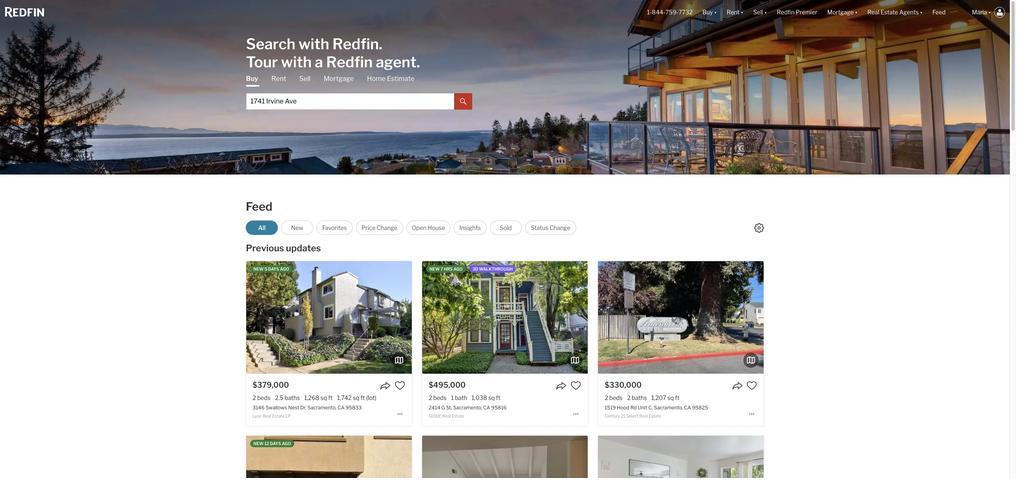 Task type: vqa. For each thing, say whether or not it's contained in the screenshot.
the leftmost year
no



Task type: describe. For each thing, give the bounding box(es) containing it.
new for $495,000
[[430, 267, 440, 272]]

bath
[[455, 395, 467, 402]]

4 2 from the left
[[627, 395, 631, 402]]

sell ▾ button
[[749, 0, 772, 25]]

redfin premier
[[777, 9, 818, 16]]

1,742 sq ft (lot)
[[337, 395, 377, 402]]

ca inside the "3146 swallows nest dr, sacramento, ca 95833 lyon real estate lp"
[[338, 405, 345, 411]]

3146
[[253, 405, 265, 411]]

search with redfin. tour with a redfin agent.
[[246, 35, 420, 71]]

sell for sell ▾
[[754, 9, 763, 16]]

1 photo of 4000 innovator dr #18104, sacramento, ca 95834 image from the left
[[80, 436, 246, 479]]

1-
[[647, 9, 652, 16]]

12
[[265, 442, 269, 447]]

insights
[[460, 224, 481, 231]]

baths for $379,000
[[285, 395, 300, 402]]

sq for $330,000
[[668, 395, 674, 402]]

7732
[[679, 9, 693, 16]]

sold
[[500, 224, 512, 231]]

open
[[412, 224, 427, 231]]

real inside 2414 g st, sacramento, ca 95816 guide real estate
[[442, 414, 451, 419]]

95816
[[491, 405, 507, 411]]

open house
[[412, 224, 445, 231]]

beds for $379,000
[[257, 395, 271, 402]]

1-844-759-7732
[[647, 9, 693, 16]]

tour
[[246, 53, 278, 71]]

mortgage link
[[324, 74, 354, 83]]

(lot)
[[366, 395, 377, 402]]

house
[[428, 224, 445, 231]]

dr,
[[300, 405, 306, 411]]

new 12 days ago
[[253, 442, 291, 447]]

new
[[291, 224, 303, 231]]

new 5 days ago
[[253, 267, 289, 272]]

redfin inside button
[[777, 9, 795, 16]]

price
[[362, 224, 376, 231]]

tab list containing buy
[[246, 74, 472, 110]]

1,038
[[472, 395, 487, 402]]

2 for $330,000
[[605, 395, 608, 402]]

rent ▾
[[727, 9, 744, 16]]

2 ft from the left
[[361, 395, 365, 402]]

sacramento, inside 2414 g st, sacramento, ca 95816 guide real estate
[[453, 405, 482, 411]]

ca inside 1519 hood rd unit c, sacramento, ca 95825 century 21 select real estate
[[684, 405, 691, 411]]

ago for $495,000
[[454, 267, 463, 272]]

3d walkthrough
[[473, 267, 513, 272]]

rent link
[[271, 74, 286, 83]]

new 7 hrs ago
[[430, 267, 463, 272]]

redfin inside search with redfin. tour with a redfin agent.
[[326, 53, 373, 71]]

premier
[[796, 9, 818, 16]]

previous updates
[[246, 243, 321, 254]]

ago for $379,000
[[280, 267, 289, 272]]

Price Change radio
[[356, 221, 403, 235]]

c,
[[649, 405, 653, 411]]

buy for buy
[[246, 75, 258, 82]]

agents
[[900, 9, 919, 16]]

$379,000
[[253, 381, 289, 390]]

buy ▾
[[703, 9, 717, 16]]

0 horizontal spatial feed
[[246, 200, 272, 214]]

feed button
[[928, 0, 967, 25]]

$495,000
[[429, 381, 466, 390]]

favorite button image for $379,000
[[395, 381, 405, 391]]

1,207 sq ft
[[652, 395, 680, 402]]

1,207
[[652, 395, 666, 402]]

estate inside real estate agents ▾ link
[[881, 9, 898, 16]]

real inside 1519 hood rd unit c, sacramento, ca 95825 century 21 select real estate
[[640, 414, 648, 419]]

2 for $495,000
[[429, 395, 432, 402]]

change for status change
[[550, 224, 570, 231]]

new left "12" on the bottom left
[[253, 442, 264, 447]]

$330,000
[[605, 381, 642, 390]]

mortgage for mortgage
[[324, 75, 354, 82]]

▾ for mortgage ▾
[[855, 9, 858, 16]]

2 beds for $495,000
[[429, 395, 447, 402]]

agent.
[[376, 53, 420, 71]]

select
[[626, 414, 639, 419]]

buy ▾ button
[[698, 0, 722, 25]]

1-844-759-7732 link
[[647, 9, 693, 16]]

st,
[[446, 405, 452, 411]]

submit search image
[[460, 98, 466, 105]]

mortgage ▾
[[827, 9, 858, 16]]

ft for $379,000
[[328, 395, 333, 402]]

redfin.
[[332, 35, 383, 53]]

95825
[[692, 405, 708, 411]]

new for $379,000
[[253, 267, 264, 272]]

g
[[441, 405, 445, 411]]

5 ▾ from the left
[[920, 9, 923, 16]]

change for price change
[[377, 224, 398, 231]]

mortgage ▾ button
[[823, 0, 863, 25]]

unit
[[638, 405, 647, 411]]

lp
[[286, 414, 291, 419]]

buy ▾ button
[[703, 0, 717, 25]]

ca inside 2414 g st, sacramento, ca 95816 guide real estate
[[483, 405, 490, 411]]

sq for $495,000
[[488, 395, 495, 402]]

home estimate
[[367, 75, 415, 82]]

2 beds for $379,000
[[253, 395, 271, 402]]

1,268 sq ft
[[304, 395, 333, 402]]

1519 hood rd unit c, sacramento, ca 95825 century 21 select real estate
[[605, 405, 708, 419]]

estate inside the "3146 swallows nest dr, sacramento, ca 95833 lyon real estate lp"
[[272, 414, 285, 419]]

previous
[[246, 243, 284, 254]]

rent for rent
[[271, 75, 286, 82]]

sell link
[[299, 74, 311, 83]]

21
[[621, 414, 626, 419]]

3 photo of 2414 larkspur ln #238, sacramento, ca 95825 image from the left
[[764, 436, 930, 479]]

1 photo of 535 woodside oaks #2, sacramento, ca 95825 image from the left
[[256, 436, 422, 479]]

real estate agents ▾
[[868, 9, 923, 16]]

City, Address, School, Agent, ZIP search field
[[246, 93, 454, 110]]

sacramento, inside 1519 hood rd unit c, sacramento, ca 95825 century 21 select real estate
[[654, 405, 683, 411]]

▾ for buy ▾
[[714, 9, 717, 16]]

beds for $495,000
[[433, 395, 447, 402]]

▾ for maria ▾
[[989, 9, 991, 16]]

All radio
[[246, 221, 278, 235]]

95833
[[346, 405, 362, 411]]

▾ for rent ▾
[[741, 9, 744, 16]]

1 photo of 2414 larkspur ln #238, sacramento, ca 95825 image from the left
[[433, 436, 598, 479]]

status
[[531, 224, 549, 231]]

1 photo of 2414 g st, sacramento, ca 95816 image from the left
[[256, 261, 422, 374]]

2 for $379,000
[[253, 395, 256, 402]]

swallows
[[266, 405, 287, 411]]

home estimate link
[[367, 74, 415, 83]]

hood
[[617, 405, 629, 411]]

sell ▾ button
[[754, 0, 767, 25]]

844-
[[652, 9, 666, 16]]

1
[[451, 395, 454, 402]]

real inside dropdown button
[[868, 9, 880, 16]]

century
[[605, 414, 620, 419]]

rd
[[631, 405, 637, 411]]

buy link
[[246, 74, 258, 87]]

maria ▾
[[972, 9, 991, 16]]

1,742
[[337, 395, 352, 402]]

beds for $330,000
[[610, 395, 623, 402]]

1 photo of 3146 swallows nest dr, sacramento, ca 95833 image from the left
[[80, 261, 246, 374]]

3 photo of 1519 hood rd unit c, sacramento, ca 95825 image from the left
[[764, 261, 930, 374]]

estate inside 2414 g st, sacramento, ca 95816 guide real estate
[[452, 414, 464, 419]]

hrs
[[444, 267, 453, 272]]

3 photo of 535 woodside oaks #2, sacramento, ca 95825 image from the left
[[588, 436, 754, 479]]



Task type: locate. For each thing, give the bounding box(es) containing it.
feed
[[933, 9, 946, 16], [246, 200, 272, 214]]

0 vertical spatial days
[[268, 267, 279, 272]]

0 horizontal spatial rent
[[271, 75, 286, 82]]

0 vertical spatial redfin
[[777, 9, 795, 16]]

1,038 sq ft
[[472, 395, 500, 402]]

estate down swallows
[[272, 414, 285, 419]]

estate left agents
[[881, 9, 898, 16]]

photo of 1519 hood rd unit c, sacramento, ca 95825 image
[[433, 261, 598, 374], [598, 261, 764, 374], [764, 261, 930, 374]]

all
[[258, 224, 266, 231]]

sell right rent ▾
[[754, 9, 763, 16]]

real right mortgage ▾
[[868, 9, 880, 16]]

1 vertical spatial buy
[[246, 75, 258, 82]]

3 sacramento, from the left
[[654, 405, 683, 411]]

2 up 3146
[[253, 395, 256, 402]]

days for 12
[[270, 442, 281, 447]]

2 2 from the left
[[429, 395, 432, 402]]

sell ▾
[[754, 9, 767, 16]]

sacramento, down the 1,207 sq ft
[[654, 405, 683, 411]]

2 horizontal spatial ca
[[684, 405, 691, 411]]

1519
[[605, 405, 616, 411]]

ca left "95825"
[[684, 405, 691, 411]]

buy inside dropdown button
[[703, 9, 713, 16]]

1 horizontal spatial redfin
[[777, 9, 795, 16]]

mortgage
[[827, 9, 854, 16], [324, 75, 354, 82]]

2 ca from the left
[[483, 405, 490, 411]]

▾ left 'real estate agents ▾'
[[855, 9, 858, 16]]

1 horizontal spatial rent
[[727, 9, 740, 16]]

0 vertical spatial buy
[[703, 9, 713, 16]]

2 ▾ from the left
[[741, 9, 744, 16]]

2 up the 2414
[[429, 395, 432, 402]]

favorite button checkbox for $379,000
[[395, 381, 405, 391]]

1 bath
[[451, 395, 467, 402]]

photo of 2414 g st, sacramento, ca 95816 image
[[256, 261, 422, 374], [422, 261, 588, 374], [588, 261, 754, 374]]

0 horizontal spatial favorite button image
[[395, 381, 405, 391]]

baths up nest
[[285, 395, 300, 402]]

real down unit
[[640, 414, 648, 419]]

mortgage up city, address, school, agent, zip search field
[[324, 75, 354, 82]]

1 ▾ from the left
[[714, 9, 717, 16]]

0 horizontal spatial redfin
[[326, 53, 373, 71]]

a
[[315, 53, 323, 71]]

3 2 from the left
[[605, 395, 608, 402]]

favorite button checkbox
[[395, 381, 405, 391], [571, 381, 581, 391]]

lyon
[[253, 414, 262, 419]]

0 horizontal spatial ca
[[338, 405, 345, 411]]

3d
[[473, 267, 478, 272]]

1 horizontal spatial baths
[[632, 395, 647, 402]]

2 horizontal spatial beds
[[610, 395, 623, 402]]

rent ▾ button
[[727, 0, 744, 25]]

baths for $330,000
[[632, 395, 647, 402]]

beds up g
[[433, 395, 447, 402]]

updates
[[286, 243, 321, 254]]

baths
[[285, 395, 300, 402], [632, 395, 647, 402]]

rent down the "tour"
[[271, 75, 286, 82]]

▾ left rent ▾
[[714, 9, 717, 16]]

Open House radio
[[407, 221, 451, 235]]

mortgage ▾ button
[[827, 0, 858, 25]]

buy down the "tour"
[[246, 75, 258, 82]]

0 vertical spatial sell
[[754, 9, 763, 16]]

1 horizontal spatial beds
[[433, 395, 447, 402]]

▾ right maria
[[989, 9, 991, 16]]

▾ left the sell ▾
[[741, 9, 744, 16]]

estate inside 1519 hood rd unit c, sacramento, ca 95825 century 21 select real estate
[[649, 414, 661, 419]]

4 sq from the left
[[668, 395, 674, 402]]

2 photo of 2414 larkspur ln #238, sacramento, ca 95825 image from the left
[[598, 436, 764, 479]]

status change
[[531, 224, 570, 231]]

favorite button image
[[747, 381, 757, 391]]

2 horizontal spatial sacramento,
[[654, 405, 683, 411]]

1 2 from the left
[[253, 395, 256, 402]]

tab list
[[246, 74, 472, 110]]

buy for buy ▾
[[703, 9, 713, 16]]

real inside the "3146 swallows nest dr, sacramento, ca 95833 lyon real estate lp"
[[263, 414, 271, 419]]

1 horizontal spatial buy
[[703, 9, 713, 16]]

buy right 7732
[[703, 9, 713, 16]]

change right price
[[377, 224, 398, 231]]

sacramento, inside the "3146 swallows nest dr, sacramento, ca 95833 lyon real estate lp"
[[308, 405, 337, 411]]

beds up 1519
[[610, 395, 623, 402]]

redfin up mortgage link
[[326, 53, 373, 71]]

0 horizontal spatial sacramento,
[[308, 405, 337, 411]]

sell inside dropdown button
[[754, 9, 763, 16]]

3146 swallows nest dr, sacramento, ca 95833 lyon real estate lp
[[253, 405, 362, 419]]

2414
[[429, 405, 440, 411]]

feed right agents
[[933, 9, 946, 16]]

photo of 2414 larkspur ln #238, sacramento, ca 95825 image
[[433, 436, 598, 479], [598, 436, 764, 479], [764, 436, 930, 479]]

2 favorite button checkbox from the left
[[571, 381, 581, 391]]

ft
[[328, 395, 333, 402], [361, 395, 365, 402], [496, 395, 500, 402], [675, 395, 680, 402]]

beds
[[257, 395, 271, 402], [433, 395, 447, 402], [610, 395, 623, 402]]

0 horizontal spatial buy
[[246, 75, 258, 82]]

walkthrough
[[479, 267, 513, 272]]

3 photo of 3146 swallows nest dr, sacramento, ca 95833 image from the left
[[412, 261, 578, 374]]

buy
[[703, 9, 713, 16], [246, 75, 258, 82]]

0 horizontal spatial favorite button checkbox
[[395, 381, 405, 391]]

1 horizontal spatial sell
[[754, 9, 763, 16]]

2 sacramento, from the left
[[453, 405, 482, 411]]

1 change from the left
[[377, 224, 398, 231]]

rent inside dropdown button
[[727, 9, 740, 16]]

2 photo of 3146 swallows nest dr, sacramento, ca 95833 image from the left
[[246, 261, 412, 374]]

nest
[[288, 405, 299, 411]]

1 horizontal spatial favorite button checkbox
[[571, 381, 581, 391]]

2 favorite button image from the left
[[571, 381, 581, 391]]

1 sq from the left
[[321, 395, 327, 402]]

0 horizontal spatial beds
[[257, 395, 271, 402]]

1 photo of 1519 hood rd unit c, sacramento, ca 95825 image from the left
[[433, 261, 598, 374]]

2 photo of 2414 g st, sacramento, ca 95816 image from the left
[[422, 261, 588, 374]]

1 beds from the left
[[257, 395, 271, 402]]

2 sq from the left
[[353, 395, 359, 402]]

ft right 1,207
[[675, 395, 680, 402]]

with
[[299, 35, 329, 53], [281, 53, 312, 71]]

change right status
[[550, 224, 570, 231]]

1 favorite button checkbox from the left
[[395, 381, 405, 391]]

1 2 beds from the left
[[253, 395, 271, 402]]

days right "12" on the bottom left
[[270, 442, 281, 447]]

1 horizontal spatial sacramento,
[[453, 405, 482, 411]]

1 horizontal spatial favorite button image
[[571, 381, 581, 391]]

2 photo of 4000 innovator dr #18104, sacramento, ca 95834 image from the left
[[246, 436, 412, 479]]

photo of 4000 innovator dr #18104, sacramento, ca 95834 image
[[80, 436, 246, 479], [246, 436, 412, 479], [412, 436, 578, 479]]

sq for $379,000
[[321, 395, 327, 402]]

0 horizontal spatial mortgage
[[324, 75, 354, 82]]

1 sacramento, from the left
[[308, 405, 337, 411]]

1 vertical spatial sell
[[299, 75, 311, 82]]

3 sq from the left
[[488, 395, 495, 402]]

0 horizontal spatial baths
[[285, 395, 300, 402]]

feed up 'all' radio
[[246, 200, 272, 214]]

real estate agents ▾ button
[[863, 0, 928, 25]]

▾ for sell ▾
[[765, 9, 767, 16]]

2.5
[[275, 395, 283, 402]]

2 beds up the 2414
[[429, 395, 447, 402]]

2 baths from the left
[[632, 395, 647, 402]]

1 vertical spatial redfin
[[326, 53, 373, 71]]

3 photo of 4000 innovator dr #18104, sacramento, ca 95834 image from the left
[[412, 436, 578, 479]]

new
[[253, 267, 264, 272], [430, 267, 440, 272], [253, 442, 264, 447]]

search
[[246, 35, 296, 53]]

0 vertical spatial mortgage
[[827, 9, 854, 16]]

Favorites radio
[[317, 221, 353, 235]]

4 ft from the left
[[675, 395, 680, 402]]

maria
[[972, 9, 987, 16]]

0 horizontal spatial change
[[377, 224, 398, 231]]

ca
[[338, 405, 345, 411], [483, 405, 490, 411], [684, 405, 691, 411]]

4 ▾ from the left
[[855, 9, 858, 16]]

▾ right agents
[[920, 9, 923, 16]]

favorite button checkbox
[[747, 381, 757, 391]]

redfin premier button
[[772, 0, 823, 25]]

3 beds from the left
[[610, 395, 623, 402]]

sq right 1,207
[[668, 395, 674, 402]]

days
[[268, 267, 279, 272], [270, 442, 281, 447]]

favorite button image
[[395, 381, 405, 391], [571, 381, 581, 391]]

3 ca from the left
[[684, 405, 691, 411]]

2 beds from the left
[[433, 395, 447, 402]]

1 horizontal spatial feed
[[933, 9, 946, 16]]

mortgage inside mortgage ▾ dropdown button
[[827, 9, 854, 16]]

▾
[[714, 9, 717, 16], [741, 9, 744, 16], [765, 9, 767, 16], [855, 9, 858, 16], [920, 9, 923, 16], [989, 9, 991, 16]]

rent right buy ▾
[[727, 9, 740, 16]]

0 horizontal spatial 2 beds
[[253, 395, 271, 402]]

Insights radio
[[454, 221, 487, 235]]

3 ▾ from the left
[[765, 9, 767, 16]]

2 beds
[[253, 395, 271, 402], [429, 395, 447, 402], [605, 395, 623, 402]]

mortgage inside tab list
[[324, 75, 354, 82]]

rent ▾ button
[[722, 0, 749, 25]]

1,268
[[304, 395, 319, 402]]

ago right "12" on the bottom left
[[282, 442, 291, 447]]

ca down 1,742
[[338, 405, 345, 411]]

favorites
[[322, 224, 347, 231]]

2 change from the left
[[550, 224, 570, 231]]

real right lyon at the left bottom of the page
[[263, 414, 271, 419]]

home
[[367, 75, 386, 82]]

beds up 3146
[[257, 395, 271, 402]]

ft for $330,000
[[675, 395, 680, 402]]

ago right hrs
[[454, 267, 463, 272]]

2 beds up 1519
[[605, 395, 623, 402]]

1 baths from the left
[[285, 395, 300, 402]]

sell right rent link
[[299, 75, 311, 82]]

1 horizontal spatial ca
[[483, 405, 490, 411]]

estate down c,
[[649, 414, 661, 419]]

ca down 1,038 sq ft
[[483, 405, 490, 411]]

ft for $495,000
[[496, 395, 500, 402]]

1 horizontal spatial mortgage
[[827, 9, 854, 16]]

favorite button checkbox for $495,000
[[571, 381, 581, 391]]

ft left 1,742
[[328, 395, 333, 402]]

1 horizontal spatial change
[[550, 224, 570, 231]]

baths up unit
[[632, 395, 647, 402]]

0 vertical spatial feed
[[933, 9, 946, 16]]

2 up rd
[[627, 395, 631, 402]]

1 vertical spatial rent
[[271, 75, 286, 82]]

1 vertical spatial days
[[270, 442, 281, 447]]

2 photo of 535 woodside oaks #2, sacramento, ca 95825 image from the left
[[422, 436, 588, 479]]

2 up 1519
[[605, 395, 608, 402]]

6 ▾ from the left
[[989, 9, 991, 16]]

real estate agents ▾ link
[[868, 0, 923, 25]]

favorite button image for $495,000
[[571, 381, 581, 391]]

2 horizontal spatial 2 beds
[[605, 395, 623, 402]]

0 vertical spatial rent
[[727, 9, 740, 16]]

sacramento, down bath
[[453, 405, 482, 411]]

2 beds for $330,000
[[605, 395, 623, 402]]

guide
[[429, 414, 441, 419]]

2 photo of 1519 hood rd unit c, sacramento, ca 95825 image from the left
[[598, 261, 764, 374]]

sq right the 1,038
[[488, 395, 495, 402]]

7
[[441, 267, 443, 272]]

Sold radio
[[490, 221, 522, 235]]

1 favorite button image from the left
[[395, 381, 405, 391]]

2 beds up 3146
[[253, 395, 271, 402]]

change inside option
[[550, 224, 570, 231]]

redfin
[[777, 9, 795, 16], [326, 53, 373, 71]]

mortgage right premier
[[827, 9, 854, 16]]

2414 g st, sacramento, ca 95816 guide real estate
[[429, 405, 507, 419]]

ago right 5
[[280, 267, 289, 272]]

Status Change radio
[[525, 221, 576, 235]]

0 horizontal spatial sell
[[299, 75, 311, 82]]

ft left (lot)
[[361, 395, 365, 402]]

2.5 baths
[[275, 395, 300, 402]]

759-
[[666, 9, 679, 16]]

real
[[868, 9, 880, 16], [263, 414, 271, 419], [442, 414, 451, 419], [640, 414, 648, 419]]

sacramento, down 1,268 sq ft
[[308, 405, 337, 411]]

estate down st,
[[452, 414, 464, 419]]

price change
[[362, 224, 398, 231]]

days right 5
[[268, 267, 279, 272]]

2 2 beds from the left
[[429, 395, 447, 402]]

sq up 95833 on the bottom left of page
[[353, 395, 359, 402]]

days for 5
[[268, 267, 279, 272]]

1 ft from the left
[[328, 395, 333, 402]]

mortgage for mortgage ▾
[[827, 9, 854, 16]]

ft up 95816
[[496, 395, 500, 402]]

New radio
[[281, 221, 313, 235]]

new left 7
[[430, 267, 440, 272]]

rent for rent ▾
[[727, 9, 740, 16]]

new left 5
[[253, 267, 264, 272]]

photo of 535 woodside oaks #2, sacramento, ca 95825 image
[[256, 436, 422, 479], [422, 436, 588, 479], [588, 436, 754, 479]]

real down st,
[[442, 414, 451, 419]]

sell for sell
[[299, 75, 311, 82]]

estate
[[881, 9, 898, 16], [272, 414, 285, 419], [452, 414, 464, 419], [649, 414, 661, 419]]

option group containing all
[[246, 221, 576, 235]]

redfin left premier
[[777, 9, 795, 16]]

3 ft from the left
[[496, 395, 500, 402]]

buy inside tab list
[[246, 75, 258, 82]]

photo of 3146 swallows nest dr, sacramento, ca 95833 image
[[80, 261, 246, 374], [246, 261, 412, 374], [412, 261, 578, 374]]

estimate
[[387, 75, 415, 82]]

3 2 beds from the left
[[605, 395, 623, 402]]

sacramento,
[[308, 405, 337, 411], [453, 405, 482, 411], [654, 405, 683, 411]]

feed inside button
[[933, 9, 946, 16]]

sq right 1,268
[[321, 395, 327, 402]]

option group
[[246, 221, 576, 235]]

▾ right rent ▾
[[765, 9, 767, 16]]

1 vertical spatial mortgage
[[324, 75, 354, 82]]

1 horizontal spatial 2 beds
[[429, 395, 447, 402]]

change inside radio
[[377, 224, 398, 231]]

3 photo of 2414 g st, sacramento, ca 95816 image from the left
[[588, 261, 754, 374]]

change
[[377, 224, 398, 231], [550, 224, 570, 231]]

sq
[[321, 395, 327, 402], [353, 395, 359, 402], [488, 395, 495, 402], [668, 395, 674, 402]]

1 ca from the left
[[338, 405, 345, 411]]

1 vertical spatial feed
[[246, 200, 272, 214]]



